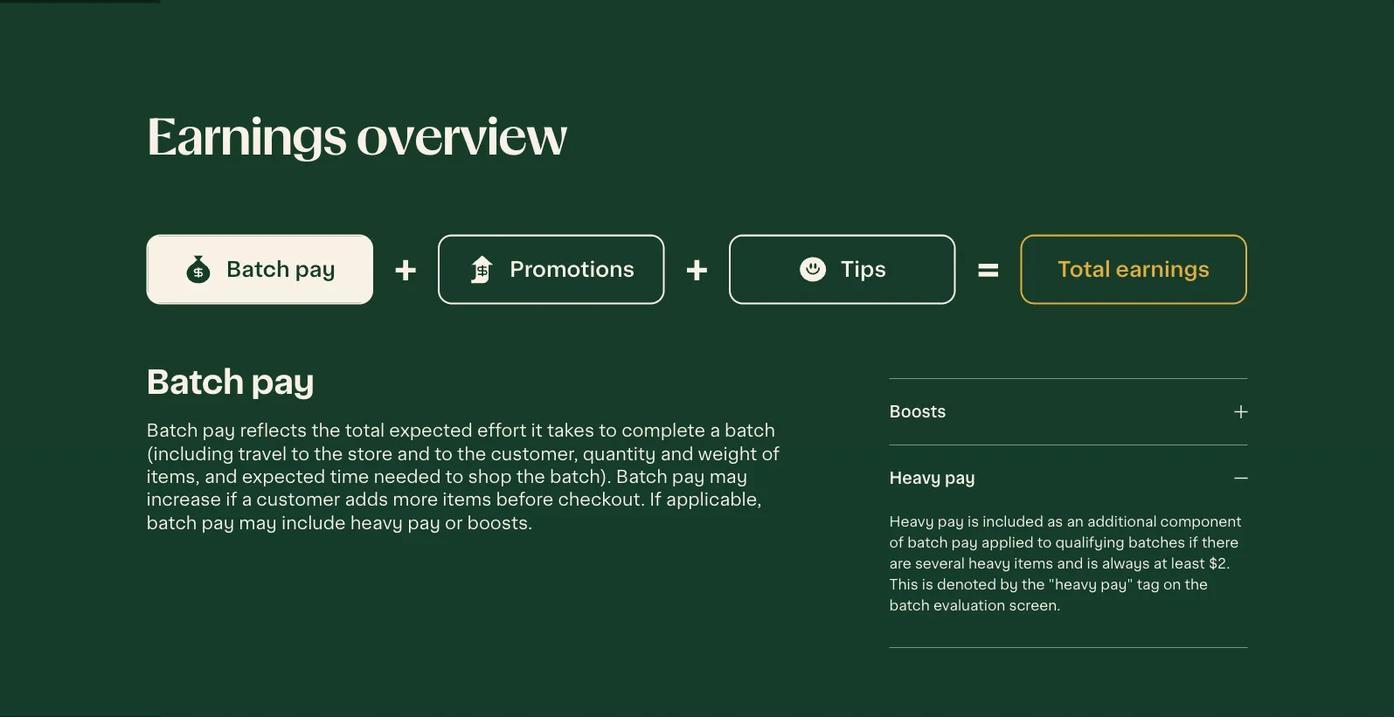 Task type: vqa. For each thing, say whether or not it's contained in the screenshot.
Beets,
no



Task type: describe. For each thing, give the bounding box(es) containing it.
promotions
[[510, 258, 635, 281]]

and down complete
[[661, 445, 694, 464]]

batch).
[[550, 468, 612, 487]]

total earnings
[[1058, 258, 1210, 281]]

there
[[1202, 535, 1239, 550]]

additional
[[1088, 514, 1157, 529]]

the up time
[[314, 445, 343, 464]]

are
[[890, 556, 912, 571]]

the up 'screen.'
[[1022, 577, 1045, 592]]

batch down increase
[[146, 514, 197, 533]]

total
[[345, 422, 385, 441]]

batches
[[1129, 535, 1186, 550]]

+ for promotions
[[686, 249, 708, 289]]

items,
[[146, 468, 200, 487]]

weight
[[698, 445, 758, 464]]

"heavy
[[1049, 577, 1098, 592]]

pay"
[[1101, 577, 1134, 592]]

increase
[[146, 491, 221, 510]]

reflects
[[240, 422, 307, 441]]

component
[[1161, 514, 1242, 529]]

time
[[330, 468, 369, 487]]

customer
[[256, 491, 340, 510]]

batch pay reflects the total expected effort it takes to complete a batch (including travel to the store and to the customer, quantity and weight of items, and expected time needed to shop the batch). batch pay may increase if a customer adds more items before checkout. if applicable, batch pay may include heavy pay or boosts.
[[146, 422, 780, 533]]

batch up several
[[908, 535, 948, 550]]

at
[[1154, 556, 1168, 571]]

complete
[[622, 422, 706, 441]]

2 vertical spatial is
[[922, 577, 934, 592]]

$2.
[[1209, 556, 1231, 571]]

if inside heavy pay is included as an additional component of batch pay applied to qualifying batches if there are several heavy items and is always at least $2. this is denoted by the "heavy pay" tag on the batch evaluation screen.
[[1189, 535, 1199, 550]]

items inside heavy pay is included as an additional component of batch pay applied to qualifying batches if there are several heavy items and is always at least $2. this is denoted by the "heavy pay" tag on the batch evaluation screen.
[[1015, 556, 1054, 571]]

heavy inside "batch pay reflects the total expected effort it takes to complete a batch (including travel to the store and to the customer, quantity and weight of items, and expected time needed to shop the batch). batch pay may increase if a customer adds more items before checkout. if applicable, batch pay may include heavy pay or boosts."
[[350, 514, 403, 533]]

0 vertical spatial batch pay
[[226, 258, 336, 281]]

+ for batch pay
[[394, 249, 417, 289]]

it
[[531, 422, 543, 441]]

qualifying
[[1056, 535, 1125, 550]]

tips
[[841, 258, 887, 281]]

on
[[1164, 577, 1182, 592]]

(including
[[146, 445, 234, 464]]

if inside "batch pay reflects the total expected effort it takes to complete a batch (including travel to the store and to the customer, quantity and weight of items, and expected time needed to shop the batch). batch pay may increase if a customer adds more items before checkout. if applicable, batch pay may include heavy pay or boosts."
[[226, 491, 237, 510]]

by
[[1000, 577, 1019, 592]]

this
[[890, 577, 919, 592]]

customer,
[[491, 445, 578, 464]]

and up the needed
[[397, 445, 430, 464]]

adds
[[345, 491, 388, 510]]

denoted
[[937, 577, 997, 592]]

1 vertical spatial may
[[239, 514, 277, 533]]

1 horizontal spatial is
[[968, 514, 979, 529]]

and down (including
[[204, 468, 237, 487]]

to up quantity
[[599, 422, 617, 441]]

earnings
[[146, 113, 347, 163]]

least
[[1171, 556, 1206, 571]]

the left total at bottom left
[[312, 422, 341, 441]]



Task type: locate. For each thing, give the bounding box(es) containing it.
1 horizontal spatial expected
[[389, 422, 473, 441]]

evaluation
[[934, 598, 1006, 613]]

2 heavy from the top
[[890, 514, 934, 529]]

1 vertical spatial expected
[[242, 468, 326, 487]]

items up by
[[1015, 556, 1054, 571]]

of
[[762, 445, 780, 464], [890, 535, 904, 550]]

total
[[1058, 258, 1111, 281]]

the down the customer,
[[516, 468, 545, 487]]

1 vertical spatial heavy
[[969, 556, 1011, 571]]

needed
[[374, 468, 441, 487]]

0 horizontal spatial expected
[[242, 468, 326, 487]]

0 horizontal spatial is
[[922, 577, 934, 592]]

heavy
[[350, 514, 403, 533], [969, 556, 1011, 571]]

expected up the needed
[[389, 422, 473, 441]]

1 + from the left
[[394, 249, 417, 289]]

checkout.
[[558, 491, 645, 510]]

heavy pay
[[890, 470, 976, 487]]

1 horizontal spatial may
[[710, 468, 748, 487]]

if
[[226, 491, 237, 510], [1189, 535, 1199, 550]]

screen.
[[1009, 598, 1061, 613]]

items
[[443, 491, 492, 510], [1015, 556, 1054, 571]]

of inside "batch pay reflects the total expected effort it takes to complete a batch (including travel to the store and to the customer, quantity and weight of items, and expected time needed to shop the batch). batch pay may increase if a customer adds more items before checkout. if applicable, batch pay may include heavy pay or boosts."
[[762, 445, 780, 464]]

1 horizontal spatial a
[[710, 422, 720, 441]]

applicable,
[[666, 491, 762, 510]]

1 horizontal spatial heavy
[[969, 556, 1011, 571]]

+
[[394, 249, 417, 289], [686, 249, 708, 289]]

the down least at right bottom
[[1185, 577, 1208, 592]]

heavy down applied
[[969, 556, 1011, 571]]

0 horizontal spatial may
[[239, 514, 277, 533]]

of up are
[[890, 535, 904, 550]]

before
[[496, 491, 554, 510]]

0 horizontal spatial if
[[226, 491, 237, 510]]

applied
[[982, 535, 1034, 550]]

0 vertical spatial may
[[710, 468, 748, 487]]

store
[[348, 445, 393, 464]]

0 vertical spatial items
[[443, 491, 492, 510]]

a
[[710, 422, 720, 441], [242, 491, 252, 510]]

tag
[[1137, 577, 1160, 592]]

heavy inside heavy pay is included as an additional component of batch pay applied to qualifying batches if there are several heavy items and is always at least $2. this is denoted by the "heavy pay" tag on the batch evaluation screen.
[[969, 556, 1011, 571]]

travel
[[238, 445, 287, 464]]

may down weight
[[710, 468, 748, 487]]

is down qualifying
[[1087, 556, 1099, 571]]

and up "heavy
[[1057, 556, 1084, 571]]

to down as on the bottom right
[[1038, 535, 1052, 550]]

1 vertical spatial a
[[242, 491, 252, 510]]

0 vertical spatial if
[[226, 491, 237, 510]]

0 vertical spatial is
[[968, 514, 979, 529]]

1 heavy from the top
[[890, 470, 941, 487]]

pay
[[295, 258, 336, 281], [251, 366, 315, 400], [202, 422, 235, 441], [672, 468, 705, 487], [945, 470, 976, 487], [202, 514, 235, 533], [408, 514, 441, 533], [938, 514, 964, 529], [952, 535, 978, 550]]

include
[[282, 514, 346, 533]]

batch down this
[[890, 598, 930, 613]]

to left shop
[[446, 468, 464, 487]]

may down customer
[[239, 514, 277, 533]]

may
[[710, 468, 748, 487], [239, 514, 277, 533]]

1 vertical spatial of
[[890, 535, 904, 550]]

1 horizontal spatial if
[[1189, 535, 1199, 550]]

1 vertical spatial if
[[1189, 535, 1199, 550]]

0 vertical spatial expected
[[389, 422, 473, 441]]

to
[[599, 422, 617, 441], [291, 445, 310, 464], [435, 445, 453, 464], [446, 468, 464, 487], [1038, 535, 1052, 550]]

if right increase
[[226, 491, 237, 510]]

batch
[[226, 258, 290, 281], [146, 366, 244, 400], [146, 422, 198, 441], [616, 468, 668, 487]]

the up shop
[[457, 445, 486, 464]]

shop
[[468, 468, 512, 487]]

batch up weight
[[725, 422, 776, 441]]

to up the needed
[[435, 445, 453, 464]]

of inside heavy pay is included as an additional component of batch pay applied to qualifying batches if there are several heavy items and is always at least $2. this is denoted by the "heavy pay" tag on the batch evaluation screen.
[[890, 535, 904, 550]]

and
[[397, 445, 430, 464], [661, 445, 694, 464], [204, 468, 237, 487], [1057, 556, 1084, 571]]

earnings
[[1116, 258, 1210, 281]]

1 vertical spatial batch pay
[[146, 366, 315, 400]]

to inside heavy pay is included as an additional component of batch pay applied to qualifying batches if there are several heavy items and is always at least $2. this is denoted by the "heavy pay" tag on the batch evaluation screen.
[[1038, 535, 1052, 550]]

batch pay
[[226, 258, 336, 281], [146, 366, 315, 400]]

effort
[[477, 422, 527, 441]]

is left included
[[968, 514, 979, 529]]

heavy for heavy pay
[[890, 470, 941, 487]]

0 vertical spatial heavy
[[890, 470, 941, 487]]

always
[[1102, 556, 1150, 571]]

1 horizontal spatial +
[[686, 249, 708, 289]]

0 horizontal spatial +
[[394, 249, 417, 289]]

0 horizontal spatial heavy
[[350, 514, 403, 533]]

boosts.
[[467, 514, 533, 533]]

included
[[983, 514, 1044, 529]]

heavy for heavy pay is included as an additional component of batch pay applied to qualifying batches if there are several heavy items and is always at least $2. this is denoted by the "heavy pay" tag on the batch evaluation screen.
[[890, 514, 934, 529]]

or
[[445, 514, 463, 533]]

1 vertical spatial heavy
[[890, 514, 934, 529]]

1 horizontal spatial of
[[890, 535, 904, 550]]

batch
[[725, 422, 776, 441], [146, 514, 197, 533], [908, 535, 948, 550], [890, 598, 930, 613]]

heavy pay is included as an additional component of batch pay applied to qualifying batches if there are several heavy items and is always at least $2. this is denoted by the "heavy pay" tag on the batch evaluation screen.
[[890, 514, 1242, 613]]

heavy inside heavy pay is included as an additional component of batch pay applied to qualifying batches if there are several heavy items and is always at least $2. this is denoted by the "heavy pay" tag on the batch evaluation screen.
[[890, 514, 934, 529]]

items up or
[[443, 491, 492, 510]]

earnings overview
[[146, 113, 567, 163]]

0 horizontal spatial of
[[762, 445, 780, 464]]

0 vertical spatial a
[[710, 422, 720, 441]]

and inside heavy pay is included as an additional component of batch pay applied to qualifying batches if there are several heavy items and is always at least $2. this is denoted by the "heavy pay" tag on the batch evaluation screen.
[[1057, 556, 1084, 571]]

heavy up are
[[890, 514, 934, 529]]

items inside "batch pay reflects the total expected effort it takes to complete a batch (including travel to the store and to the customer, quantity and weight of items, and expected time needed to shop the batch). batch pay may increase if a customer adds more items before checkout. if applicable, batch pay may include heavy pay or boosts."
[[443, 491, 492, 510]]

if
[[650, 491, 662, 510]]

expected up customer
[[242, 468, 326, 487]]

0 horizontal spatial a
[[242, 491, 252, 510]]

a up weight
[[710, 422, 720, 441]]

several
[[915, 556, 965, 571]]

is right this
[[922, 577, 934, 592]]

expected
[[389, 422, 473, 441], [242, 468, 326, 487]]

boosts
[[890, 404, 947, 421]]

as
[[1047, 514, 1064, 529]]

overview
[[357, 113, 567, 163]]

1 horizontal spatial items
[[1015, 556, 1054, 571]]

heavy down the boosts
[[890, 470, 941, 487]]

0 horizontal spatial items
[[443, 491, 492, 510]]

takes
[[547, 422, 595, 441]]

2 horizontal spatial is
[[1087, 556, 1099, 571]]

0 vertical spatial heavy
[[350, 514, 403, 533]]

heavy down adds
[[350, 514, 403, 533]]

2 + from the left
[[686, 249, 708, 289]]

to down reflects
[[291, 445, 310, 464]]

quantity
[[583, 445, 656, 464]]

more
[[393, 491, 438, 510]]

1 vertical spatial is
[[1087, 556, 1099, 571]]

of right weight
[[762, 445, 780, 464]]

if up least at right bottom
[[1189, 535, 1199, 550]]

1 vertical spatial items
[[1015, 556, 1054, 571]]

is
[[968, 514, 979, 529], [1087, 556, 1099, 571], [922, 577, 934, 592]]

0 vertical spatial of
[[762, 445, 780, 464]]

=
[[977, 249, 1000, 289]]

the
[[312, 422, 341, 441], [314, 445, 343, 464], [457, 445, 486, 464], [516, 468, 545, 487], [1022, 577, 1045, 592], [1185, 577, 1208, 592]]

a down the travel
[[242, 491, 252, 510]]

heavy
[[890, 470, 941, 487], [890, 514, 934, 529]]

an
[[1067, 514, 1084, 529]]



